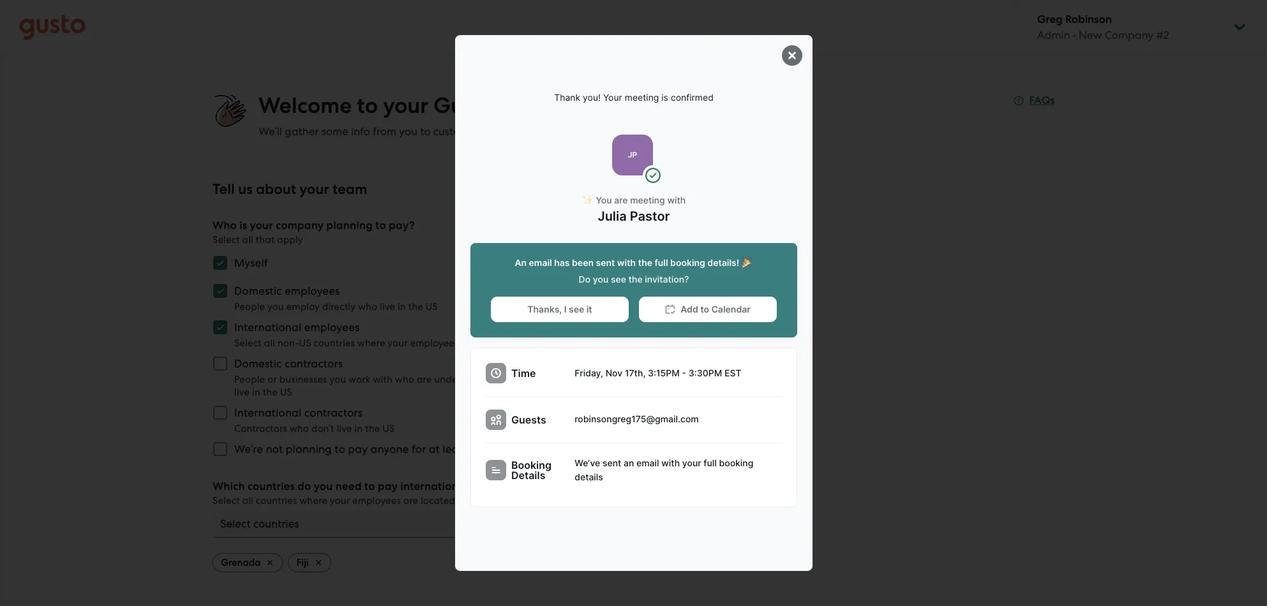 Task type: locate. For each thing, give the bounding box(es) containing it.
1 vertical spatial contractors
[[304, 407, 363, 419]]

1 vertical spatial all
[[264, 338, 275, 349]]

domestic for domestic contractors
[[234, 357, 282, 370]]

domestic
[[234, 285, 282, 297], [234, 357, 282, 370]]

company
[[276, 219, 324, 232]]

0 vertical spatial are
[[461, 338, 476, 349]]

0 vertical spatial domestic
[[234, 285, 282, 297]]

1 vertical spatial pay
[[378, 480, 398, 493]]

contractors for domestic contractors
[[285, 357, 343, 370]]

are
[[461, 338, 476, 349], [417, 374, 432, 386], [403, 495, 418, 507]]

where up with
[[357, 338, 385, 349]]

to left pay?
[[375, 219, 386, 232]]

fiji link
[[288, 553, 331, 573]]

select up domestic contractors option
[[234, 338, 262, 349]]

to right need
[[364, 480, 375, 493]]

where
[[357, 338, 385, 349], [300, 495, 327, 507]]

0 vertical spatial select
[[213, 234, 240, 246]]

your inside who is your company planning to pay? select all that apply
[[250, 219, 273, 232]]

1 vertical spatial live
[[234, 387, 250, 398]]

2 vertical spatial are
[[403, 495, 418, 507]]

gusto
[[434, 93, 494, 119]]

that
[[256, 234, 275, 246]]

the up select all non-us countries where your employees are located at the bottom of page
[[408, 301, 423, 313]]

live
[[380, 301, 395, 313], [234, 387, 250, 398], [337, 423, 352, 435]]

planning down contractors who don't live in the us
[[286, 443, 332, 456]]

pay down anyone
[[378, 480, 398, 493]]

2 people from the top
[[234, 374, 265, 386]]

apply
[[277, 234, 303, 246]]

for inside people or businesses you work with who are under contract for a specific project, who live in the us
[[504, 374, 516, 386]]

which
[[213, 480, 245, 493]]

all down is at the left of the page
[[242, 234, 253, 246]]

international up non-
[[234, 321, 302, 334]]

2 vertical spatial select
[[213, 495, 240, 507]]

tell
[[213, 181, 235, 198]]

international up contractors at bottom
[[234, 407, 302, 419]]

tell us about your team
[[213, 181, 367, 198]]

faqs
[[1029, 94, 1055, 107]]

contract
[[463, 374, 501, 386]]

countries
[[314, 338, 355, 349], [248, 480, 295, 493], [256, 495, 297, 507]]

2 horizontal spatial the
[[408, 301, 423, 313]]

0 vertical spatial international
[[234, 321, 302, 334]]

Domestic employees checkbox
[[206, 277, 234, 305]]

employees up employ
[[285, 285, 340, 297]]

welcome
[[259, 93, 352, 119]]

1 horizontal spatial live
[[337, 423, 352, 435]]

1 horizontal spatial pay
[[378, 480, 398, 493]]

your up from
[[383, 93, 428, 119]]

are left "located"
[[461, 338, 476, 349]]

1 vertical spatial are
[[417, 374, 432, 386]]

need
[[335, 480, 362, 493]]

pay?
[[389, 219, 415, 232]]

for
[[504, 374, 516, 386], [412, 443, 426, 456]]

0 horizontal spatial live
[[234, 387, 250, 398]]

0 vertical spatial planning
[[326, 219, 373, 232]]

non-
[[278, 338, 299, 349]]

contractors
[[285, 357, 343, 370], [304, 407, 363, 419]]

grenada link
[[213, 553, 283, 573]]

in up we're not planning to pay anyone for at least 3 months
[[355, 423, 363, 435]]

1 horizontal spatial in
[[355, 423, 363, 435]]

0 vertical spatial pay
[[348, 443, 368, 456]]

domestic for domestic employees
[[234, 285, 282, 297]]

1 people from the top
[[234, 301, 265, 313]]

the up we're not planning to pay anyone for at least 3 months
[[365, 423, 380, 435]]

people up international employees option at left
[[234, 301, 265, 313]]

planning inside who is your company planning to pay? select all that apply
[[326, 219, 373, 232]]

employees down need
[[352, 495, 401, 507]]

2 vertical spatial the
[[365, 423, 380, 435]]

1 vertical spatial where
[[300, 495, 327, 507]]

domestic down myself
[[234, 285, 282, 297]]

1 vertical spatial people
[[234, 374, 265, 386]]

us
[[426, 301, 438, 313], [299, 338, 311, 349], [280, 387, 292, 398], [382, 423, 395, 435]]

to left customize
[[420, 125, 431, 138]]

2 vertical spatial in
[[355, 423, 363, 435]]

countries down people you employ directly who live in the us
[[314, 338, 355, 349]]

select
[[213, 234, 240, 246], [234, 338, 262, 349], [213, 495, 240, 507]]

select all non-us countries where your employees are located
[[234, 338, 513, 349]]

employees down months
[[471, 480, 526, 493]]

1 vertical spatial domestic
[[234, 357, 282, 370]]

all
[[242, 234, 253, 246], [264, 338, 275, 349], [242, 495, 253, 507]]

0 horizontal spatial the
[[263, 387, 278, 398]]

planning down team
[[326, 219, 373, 232]]

3
[[470, 443, 477, 456]]

contractors up don't
[[304, 407, 363, 419]]

1 vertical spatial the
[[263, 387, 278, 398]]

1 horizontal spatial where
[[357, 338, 385, 349]]

info
[[351, 125, 370, 138]]

select down the who at the left of the page
[[213, 234, 240, 246]]

not
[[266, 443, 283, 456]]

us
[[238, 181, 253, 198]]

1 vertical spatial for
[[412, 443, 426, 456]]

in up select all non-us countries where your employees are located at the bottom of page
[[398, 301, 406, 313]]

1 domestic from the top
[[234, 285, 282, 297]]

are left under
[[417, 374, 432, 386]]

2 international from the top
[[234, 407, 302, 419]]

0 horizontal spatial pay
[[348, 443, 368, 456]]

about
[[256, 181, 296, 198]]

you right do
[[314, 480, 333, 493]]

businesses
[[279, 374, 327, 386]]

setup
[[511, 125, 539, 138]]

in inside people or businesses you work with who are under contract for a specific project, who live in the us
[[252, 387, 260, 398]]

we'll
[[259, 125, 282, 138]]

team
[[333, 181, 367, 198]]

0 horizontal spatial where
[[300, 495, 327, 507]]

with
[[373, 374, 393, 386]]

anyone
[[371, 443, 409, 456]]

domestic contractors
[[234, 357, 343, 370]]

1 vertical spatial international
[[234, 407, 302, 419]]

to up the info
[[357, 93, 378, 119]]

pay left anyone
[[348, 443, 368, 456]]

contractors for international contractors
[[304, 407, 363, 419]]

contractors up businesses
[[285, 357, 343, 370]]

who
[[358, 301, 377, 313], [395, 374, 414, 386], [600, 374, 620, 386], [290, 423, 309, 435]]

live right don't
[[337, 423, 352, 435]]

project,
[[563, 374, 598, 386]]

where down do
[[300, 495, 327, 507]]

for left a
[[504, 374, 516, 386]]

to
[[357, 93, 378, 119], [420, 125, 431, 138], [375, 219, 386, 232], [335, 443, 345, 456], [364, 480, 375, 493]]

live up select all non-us countries where your employees are located at the bottom of page
[[380, 301, 395, 313]]

1 horizontal spatial for
[[504, 374, 516, 386]]

select down which
[[213, 495, 240, 507]]

people or businesses you work with who are under contract for a specific project, who live in the us
[[234, 374, 620, 398]]

who right directly
[[358, 301, 377, 313]]

myself
[[234, 257, 268, 269]]

contractors
[[234, 423, 287, 435]]

your
[[383, 93, 428, 119], [486, 125, 508, 138], [299, 181, 329, 198], [250, 219, 273, 232], [388, 338, 408, 349], [330, 495, 350, 507]]

people left or at the bottom left of page
[[234, 374, 265, 386]]

a
[[519, 374, 525, 386]]

domestic up or at the bottom left of page
[[234, 357, 282, 370]]

employees
[[285, 285, 340, 297], [304, 321, 360, 334], [410, 338, 459, 349], [471, 480, 526, 493], [352, 495, 401, 507]]

all down which
[[242, 495, 253, 507]]

you right from
[[399, 125, 417, 138]]

your inside which countries do you need to pay international employees in? select all countries where your employees are located.
[[330, 495, 350, 507]]

0 vertical spatial all
[[242, 234, 253, 246]]

0 vertical spatial where
[[357, 338, 385, 349]]

1 vertical spatial planning
[[286, 443, 332, 456]]

people
[[234, 301, 265, 313], [234, 374, 265, 386]]

select inside who is your company planning to pay? select all that apply
[[213, 234, 240, 246]]

0 vertical spatial contractors
[[285, 357, 343, 370]]

0 vertical spatial in
[[398, 301, 406, 313]]

1 vertical spatial in
[[252, 387, 260, 398]]

for left at
[[412, 443, 426, 456]]

fiji
[[296, 557, 309, 569]]

all left non-
[[264, 338, 275, 349]]

international for international contractors
[[234, 407, 302, 419]]

to inside who is your company planning to pay? select all that apply
[[375, 219, 386, 232]]

2 horizontal spatial live
[[380, 301, 395, 313]]

pay
[[348, 443, 368, 456], [378, 480, 398, 493]]

in
[[398, 301, 406, 313], [252, 387, 260, 398], [355, 423, 363, 435]]

international employees
[[234, 321, 360, 334]]

international
[[234, 321, 302, 334], [234, 407, 302, 419]]

international for international employees
[[234, 321, 302, 334]]

contractors who don't live in the us
[[234, 423, 395, 435]]

don't
[[311, 423, 334, 435]]

experience.
[[541, 125, 599, 138]]

in up contractors at bottom
[[252, 387, 260, 398]]

work
[[349, 374, 371, 386]]

0 vertical spatial the
[[408, 301, 423, 313]]

2 horizontal spatial in
[[398, 301, 406, 313]]

countries down not
[[256, 495, 297, 507]]

your left team
[[299, 181, 329, 198]]

0 horizontal spatial in
[[252, 387, 260, 398]]

the inside people or businesses you work with who are under contract for a specific project, who live in the us
[[263, 387, 278, 398]]

the down or at the bottom left of page
[[263, 387, 278, 398]]

are inside people or businesses you work with who are under contract for a specific project, who live in the us
[[417, 374, 432, 386]]

the
[[408, 301, 423, 313], [263, 387, 278, 398], [365, 423, 380, 435]]

countries left do
[[248, 480, 295, 493]]

live up international contractors option
[[234, 387, 250, 398]]

2 domestic from the top
[[234, 357, 282, 370]]

your up 'that'
[[250, 219, 273, 232]]

planning
[[326, 219, 373, 232], [286, 443, 332, 456]]

you
[[399, 125, 417, 138], [268, 301, 284, 313], [330, 374, 346, 386], [314, 480, 333, 493]]

your down need
[[330, 495, 350, 507]]

1 international from the top
[[234, 321, 302, 334]]

we're
[[234, 443, 263, 456]]

you left work
[[330, 374, 346, 386]]

1 vertical spatial countries
[[248, 480, 295, 493]]

0 vertical spatial for
[[504, 374, 516, 386]]

are down international
[[403, 495, 418, 507]]

0 horizontal spatial for
[[412, 443, 426, 456]]

1 horizontal spatial the
[[365, 423, 380, 435]]

employees down people you employ directly who live in the us
[[304, 321, 360, 334]]

2 vertical spatial all
[[242, 495, 253, 507]]

people for domestic employees
[[234, 301, 265, 313]]

people inside people or businesses you work with who are under contract for a specific project, who live in the us
[[234, 374, 265, 386]]

0 vertical spatial people
[[234, 301, 265, 313]]



Task type: vqa. For each thing, say whether or not it's contained in the screenshot.
do
yes



Task type: describe. For each thing, give the bounding box(es) containing it.
2 vertical spatial countries
[[256, 495, 297, 507]]

your left setup
[[486, 125, 508, 138]]

all inside who is your company planning to pay? select all that apply
[[242, 234, 253, 246]]

to down contractors who don't live in the us
[[335, 443, 345, 456]]

we're not planning to pay anyone for at least 3 months
[[234, 443, 518, 456]]

faqs button
[[1014, 93, 1055, 109]]

welcome to your gusto account we'll gather some info from you to customize your setup experience.
[[259, 93, 599, 138]]

grenada
[[221, 557, 261, 569]]

International employees checkbox
[[206, 313, 234, 342]]

or
[[268, 374, 277, 386]]

some
[[321, 125, 348, 138]]

International contractors checkbox
[[206, 399, 234, 427]]

employ
[[286, 301, 320, 313]]

in?
[[529, 480, 544, 493]]

you down domestic employees
[[268, 301, 284, 313]]

at
[[429, 443, 440, 456]]

do
[[298, 480, 311, 493]]

international contractors
[[234, 407, 363, 419]]

select inside which countries do you need to pay international employees in? select all countries where your employees are located.
[[213, 495, 240, 507]]

account menu element
[[1021, 0, 1248, 54]]

who right the project,
[[600, 374, 620, 386]]

least
[[443, 443, 468, 456]]

from
[[373, 125, 396, 138]]

employees up under
[[410, 338, 459, 349]]

who is your company planning to pay? select all that apply
[[213, 219, 415, 246]]

Myself checkbox
[[206, 249, 234, 277]]

under
[[434, 374, 461, 386]]

2 vertical spatial live
[[337, 423, 352, 435]]

people for domestic contractors
[[234, 374, 265, 386]]

0 vertical spatial countries
[[314, 338, 355, 349]]

people you employ directly who live in the us
[[234, 301, 438, 313]]

1 vertical spatial select
[[234, 338, 262, 349]]

0 vertical spatial live
[[380, 301, 395, 313]]

customize
[[433, 125, 483, 138]]

where inside which countries do you need to pay international employees in? select all countries where your employees are located.
[[300, 495, 327, 507]]

located
[[479, 338, 513, 349]]

international
[[400, 480, 468, 493]]

is
[[240, 219, 247, 232]]

home image
[[19, 14, 86, 40]]

specific
[[527, 374, 561, 386]]

all inside which countries do you need to pay international employees in? select all countries where your employees are located.
[[242, 495, 253, 507]]

your up with
[[388, 338, 408, 349]]

you inside welcome to your gusto account we'll gather some info from you to customize your setup experience.
[[399, 125, 417, 138]]

Domestic contractors checkbox
[[206, 350, 234, 378]]

pay inside which countries do you need to pay international employees in? select all countries where your employees are located.
[[378, 480, 398, 493]]

who down international contractors
[[290, 423, 309, 435]]

months
[[479, 443, 518, 456]]

are inside which countries do you need to pay international employees in? select all countries where your employees are located.
[[403, 495, 418, 507]]

located.
[[421, 495, 458, 507]]

directly
[[322, 301, 356, 313]]

to inside which countries do you need to pay international employees in? select all countries where your employees are located.
[[364, 480, 375, 493]]

domestic employees
[[234, 285, 340, 297]]

We're not planning to pay anyone for at least 3 months checkbox
[[206, 435, 234, 463]]

us inside people or businesses you work with who are under contract for a specific project, who live in the us
[[280, 387, 292, 398]]

which countries do you need to pay international employees in? select all countries where your employees are located.
[[213, 480, 544, 507]]

you inside which countries do you need to pay international employees in? select all countries where your employees are located.
[[314, 480, 333, 493]]

you inside people or businesses you work with who are under contract for a specific project, who live in the us
[[330, 374, 346, 386]]

account
[[499, 93, 579, 119]]

gather
[[285, 125, 319, 138]]

who right with
[[395, 374, 414, 386]]

who
[[213, 219, 237, 232]]

live inside people or businesses you work with who are under contract for a specific project, who live in the us
[[234, 387, 250, 398]]



